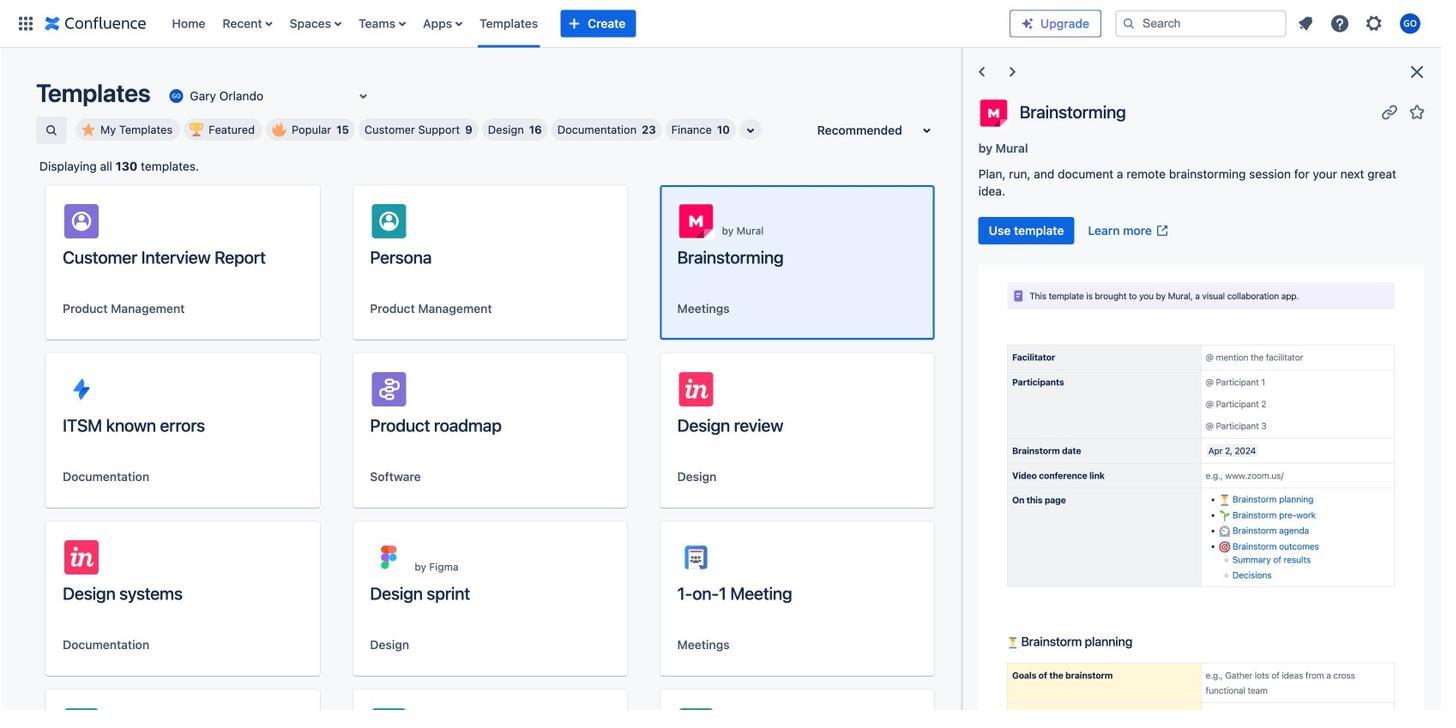 Task type: describe. For each thing, give the bounding box(es) containing it.
Search field
[[1116, 10, 1287, 37]]

star brainstorming image
[[1408, 102, 1428, 122]]

share link image
[[1380, 102, 1401, 122]]

help icon image
[[1330, 13, 1351, 34]]

list for 'appswitcher icon'
[[164, 0, 1010, 48]]

settings icon image
[[1365, 13, 1385, 34]]

notification icon image
[[1296, 13, 1317, 34]]

appswitcher icon image
[[15, 13, 36, 34]]

close image
[[1408, 62, 1428, 82]]

premium image
[[1021, 17, 1035, 30]]

more categories image
[[741, 120, 761, 141]]

list for premium 'image'
[[1291, 8, 1432, 39]]



Task type: locate. For each thing, give the bounding box(es) containing it.
open image
[[353, 86, 374, 106]]

banner
[[0, 0, 1442, 48]]

search image
[[1123, 17, 1136, 30]]

global element
[[10, 0, 1010, 48]]

1 horizontal spatial list
[[1291, 8, 1432, 39]]

None text field
[[166, 88, 169, 105]]

0 horizontal spatial list
[[164, 0, 1010, 48]]

next template image
[[1003, 62, 1024, 82]]

confluence image
[[45, 13, 146, 34], [45, 13, 146, 34]]

previous template image
[[972, 62, 993, 82]]

your profile and preferences image
[[1401, 13, 1421, 34]]

open search bar image
[[45, 124, 58, 137]]

group
[[979, 217, 1177, 245]]

None search field
[[1116, 10, 1287, 37]]

list
[[164, 0, 1010, 48], [1291, 8, 1432, 39]]



Task type: vqa. For each thing, say whether or not it's contained in the screenshot.
list item
no



